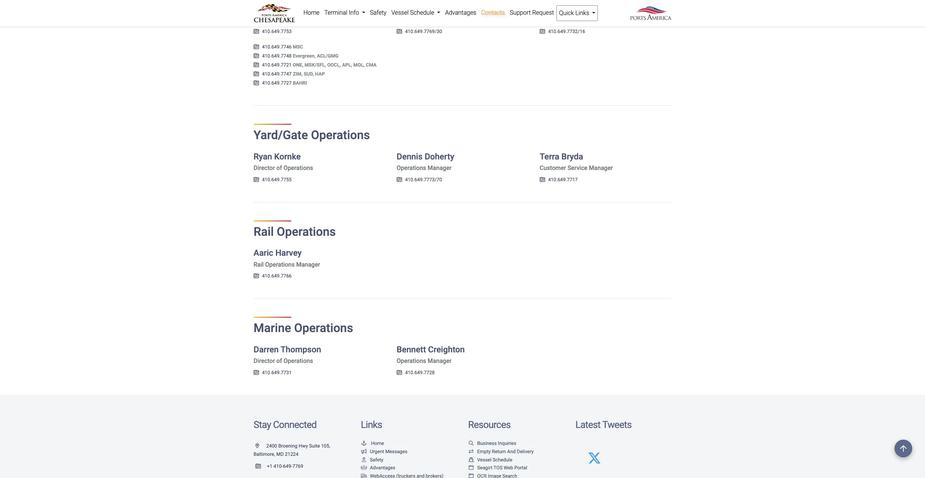 Task type: vqa. For each thing, say whether or not it's contained in the screenshot.


Task type: locate. For each thing, give the bounding box(es) containing it.
support
[[510, 9, 531, 16]]

advantages left contacts
[[445, 9, 476, 16]]

advantages link
[[443, 5, 479, 20], [361, 465, 395, 471]]

evergreen,
[[293, 53, 316, 59]]

0 vertical spatial home link
[[301, 5, 322, 20]]

home up urgent
[[371, 441, 384, 447]]

1 vertical spatial schedule
[[493, 457, 512, 463]]

links
[[575, 9, 589, 17], [361, 419, 382, 431]]

msk/sfl,
[[305, 62, 326, 68]]

0 horizontal spatial advantages link
[[361, 465, 395, 471]]

0 vertical spatial safety
[[370, 9, 387, 16]]

phone office image inside 410.649.7753 link
[[254, 29, 259, 34]]

bullhorn image
[[361, 450, 367, 455]]

operations
[[311, 128, 370, 142], [284, 165, 313, 172], [397, 165, 426, 172], [277, 225, 336, 239], [265, 261, 295, 268], [294, 321, 353, 335], [284, 358, 313, 365], [397, 358, 426, 365]]

1 vertical spatial advantages
[[370, 465, 395, 471]]

director down 'ryan'
[[254, 165, 275, 172]]

manager right service
[[589, 165, 613, 172]]

410.649.7746
[[262, 44, 292, 50]]

one,
[[293, 62, 303, 68]]

phone office image for 410.649.7747
[[254, 72, 259, 77]]

manager inside dennis doherty operations manager
[[428, 165, 452, 172]]

bennett creighton operations manager
[[397, 345, 465, 365]]

and
[[507, 449, 516, 455]]

tweets
[[602, 419, 632, 431]]

phone office image down line
[[254, 29, 259, 34]]

line clerks
[[254, 14, 295, 23]]

0 vertical spatial safety link
[[367, 5, 389, 20]]

1 safety from the top
[[370, 9, 387, 16]]

phone office image inside the 410.649.7717 link
[[540, 178, 545, 182]]

410.649.7731 link
[[254, 370, 292, 376]]

inquiries
[[498, 441, 516, 447]]

stay
[[254, 419, 271, 431]]

aaric harvey rail operations manager
[[254, 248, 320, 268]]

urgent messages
[[370, 449, 407, 455]]

1 horizontal spatial schedule
[[493, 457, 512, 463]]

1 vertical spatial home link
[[361, 441, 384, 447]]

410.649.7732/16 link
[[540, 29, 585, 34]]

resources
[[468, 419, 511, 431]]

1 horizontal spatial advantages
[[445, 9, 476, 16]]

advantages
[[445, 9, 476, 16], [370, 465, 395, 471]]

410.649.7773/70
[[405, 177, 442, 182]]

rail
[[254, 225, 274, 239], [254, 261, 264, 268]]

phone office image down baltimore, at the bottom of the page
[[255, 464, 267, 469]]

phone office image inside +1 410-649-7769 link
[[255, 464, 267, 469]]

rail up "aaric"
[[254, 225, 274, 239]]

phone office image inside 410.649.7755 link
[[254, 178, 259, 182]]

safety link
[[367, 5, 389, 20], [361, 457, 383, 463]]

410.649.7766 link
[[254, 273, 292, 279]]

browser image
[[468, 466, 474, 471], [468, 474, 474, 479]]

0 vertical spatial rail
[[254, 225, 274, 239]]

operations inside ryan kornke director of operations
[[284, 165, 313, 172]]

1 horizontal spatial vessel schedule link
[[468, 457, 512, 463]]

schedule up 410.649.7769/30
[[410, 9, 434, 16]]

phone office image for 410.649.7755
[[254, 178, 259, 182]]

of up 410.649.7731 at the left bottom of page
[[276, 358, 282, 365]]

vessel schedule up seagirt tos web portal link in the bottom right of the page
[[477, 457, 512, 463]]

safety link right the info
[[367, 5, 389, 20]]

phone office image inside 410.649.7732/16 link
[[540, 29, 545, 34]]

0 horizontal spatial home link
[[301, 5, 322, 20]]

phone office image left the 410.649.7748
[[254, 54, 259, 59]]

ryan kornke director of operations
[[254, 152, 313, 172]]

1 horizontal spatial home
[[371, 441, 384, 447]]

manager down harvey
[[296, 261, 320, 268]]

0 vertical spatial vessel schedule
[[391, 9, 436, 16]]

0 vertical spatial of
[[276, 165, 282, 172]]

0 horizontal spatial vessel
[[391, 9, 409, 16]]

0 horizontal spatial schedule
[[410, 9, 434, 16]]

of inside darren thompson director of operations
[[276, 358, 282, 365]]

1 vertical spatial rail
[[254, 261, 264, 268]]

410.649.7727 bahri
[[262, 80, 307, 86]]

0 horizontal spatial vessel schedule link
[[389, 5, 443, 20]]

phone office image left 410.649.7721
[[254, 63, 259, 68]]

director inside ryan kornke director of operations
[[254, 165, 275, 172]]

phone office image down billing
[[397, 29, 402, 34]]

phone office image
[[254, 29, 259, 34], [397, 29, 402, 34], [254, 63, 259, 68], [254, 72, 259, 77], [254, 178, 259, 182], [540, 178, 545, 182], [254, 274, 259, 279], [254, 371, 259, 375], [397, 371, 402, 375]]

phone office image inside '410.649.7728' link
[[397, 371, 402, 375]]

1 rail from the top
[[254, 225, 274, 239]]

1 vertical spatial browser image
[[468, 474, 474, 479]]

schedule up seagirt tos web portal
[[493, 457, 512, 463]]

director down darren
[[254, 358, 275, 365]]

vessel schedule up 410.649.7769/30 "link"
[[391, 9, 436, 16]]

1 vertical spatial safety
[[370, 457, 383, 463]]

phone office image left 410.649.7766
[[254, 274, 259, 279]]

hap
[[315, 71, 325, 77]]

phone office image left 410.649.7728
[[397, 371, 402, 375]]

request
[[532, 9, 554, 16]]

advantages link down user hard hat image
[[361, 465, 395, 471]]

return
[[492, 449, 506, 455]]

410.649.7769/30 link
[[397, 29, 442, 34]]

hand receiving image
[[361, 466, 367, 471]]

1 vertical spatial of
[[276, 358, 282, 365]]

support request
[[510, 9, 554, 16]]

bahri
[[293, 80, 307, 86]]

terminal info link
[[322, 5, 367, 20]]

0 horizontal spatial home
[[303, 9, 319, 16]]

seagirt tos web portal
[[477, 465, 527, 471]]

phone office image for 410.649.7766
[[254, 274, 259, 279]]

649-
[[283, 464, 292, 469]]

2 rail from the top
[[254, 261, 264, 268]]

suite
[[309, 444, 320, 449]]

mol,
[[353, 62, 365, 68]]

home link for terminal info link
[[301, 5, 322, 20]]

0 vertical spatial director
[[254, 165, 275, 172]]

1 horizontal spatial vessel schedule
[[477, 457, 512, 463]]

vessel schedule link up 410.649.7769/30 "link"
[[389, 5, 443, 20]]

operations inside darren thompson director of operations
[[284, 358, 313, 365]]

phone office image for 410.649.7717
[[540, 178, 545, 182]]

director for ryan
[[254, 165, 275, 172]]

messages
[[385, 449, 407, 455]]

home link up urgent
[[361, 441, 384, 447]]

0 vertical spatial vessel schedule link
[[389, 5, 443, 20]]

quick links
[[559, 9, 591, 17]]

home link left terminal
[[301, 5, 322, 20]]

1 vertical spatial director
[[254, 358, 275, 365]]

1 browser image from the top
[[468, 466, 474, 471]]

phone office image for 410.649.7732/16
[[540, 29, 545, 34]]

+1 410-649-7769 link
[[254, 464, 303, 469]]

phone office image left 410.649.7731 at the left bottom of page
[[254, 371, 259, 375]]

of up 410.649.7755
[[276, 165, 282, 172]]

empty return and delivery link
[[468, 449, 534, 455]]

1 of from the top
[[276, 165, 282, 172]]

manager down creighton
[[428, 358, 452, 365]]

truck container image
[[361, 474, 367, 479]]

safety down urgent
[[370, 457, 383, 463]]

105,
[[321, 444, 330, 449]]

phone office image inside 410.649.7769/30 "link"
[[397, 29, 402, 34]]

phone office image left 410.649.7773/70
[[397, 178, 402, 182]]

msc
[[293, 44, 303, 50]]

of inside ryan kornke director of operations
[[276, 165, 282, 172]]

0 vertical spatial advantages
[[445, 9, 476, 16]]

phone office image left 410.649.7747
[[254, 72, 259, 77]]

manager inside terra bryda customer service manager
[[589, 165, 613, 172]]

410.649.7766
[[262, 273, 292, 279]]

schedule
[[410, 9, 434, 16], [493, 457, 512, 463]]

1 horizontal spatial vessel
[[477, 457, 491, 463]]

1 director from the top
[[254, 165, 275, 172]]

vessel down empty
[[477, 457, 491, 463]]

410.649.7753
[[262, 29, 292, 34]]

home left terminal
[[303, 9, 319, 16]]

2 safety from the top
[[370, 457, 383, 463]]

1 horizontal spatial home link
[[361, 441, 384, 447]]

empty return and delivery
[[477, 449, 534, 455]]

0 vertical spatial browser image
[[468, 466, 474, 471]]

1 vertical spatial links
[[361, 419, 382, 431]]

vessel schedule link up seagirt
[[468, 457, 512, 463]]

safety right the info
[[370, 9, 387, 16]]

phone office image left 410.649.7727
[[254, 81, 259, 86]]

0 vertical spatial advantages link
[[443, 5, 479, 20]]

portal
[[514, 465, 527, 471]]

phone office image down ams
[[540, 29, 545, 34]]

baltimore,
[[254, 452, 275, 457]]

0 vertical spatial links
[[575, 9, 589, 17]]

yard/gate operations
[[254, 128, 370, 142]]

0 vertical spatial schedule
[[410, 9, 434, 16]]

phone office image inside 410.649.7766 "link"
[[254, 274, 259, 279]]

410.649.7731
[[262, 370, 292, 376]]

1 vertical spatial safety link
[[361, 457, 383, 463]]

safety link down urgent
[[361, 457, 383, 463]]

bryda
[[561, 152, 583, 161]]

kornke
[[274, 152, 301, 161]]

harvey
[[275, 248, 302, 258]]

phone office image for 410.649.7721
[[254, 63, 259, 68]]

2 director from the top
[[254, 358, 275, 365]]

0 vertical spatial vessel
[[391, 9, 409, 16]]

advantages down urgent messages link
[[370, 465, 395, 471]]

director inside darren thompson director of operations
[[254, 358, 275, 365]]

marine
[[254, 321, 291, 335]]

operations inside dennis doherty operations manager
[[397, 165, 426, 172]]

phone office image
[[540, 29, 545, 34], [254, 45, 259, 50], [254, 54, 259, 59], [254, 81, 259, 86], [397, 178, 402, 182], [255, 464, 267, 469]]

phone office image inside 410.649.7731 link
[[254, 371, 259, 375]]

darren thompson director of operations
[[254, 345, 321, 365]]

manager down doherty
[[428, 165, 452, 172]]

phone office image down customer
[[540, 178, 545, 182]]

phone office image left 410.649.7755
[[254, 178, 259, 182]]

phone office image for 410.649.7773/70
[[397, 178, 402, 182]]

2 of from the top
[[276, 358, 282, 365]]

phone office image inside 410.649.7773/70 link
[[397, 178, 402, 182]]

phone office image left 410.649.7746
[[254, 45, 259, 50]]

browser image inside seagirt tos web portal link
[[468, 466, 474, 471]]

0 horizontal spatial vessel schedule
[[391, 9, 436, 16]]

2400 broening hwy suite 105, baltimore, md 21224
[[254, 444, 330, 457]]

0 vertical spatial home
[[303, 9, 319, 16]]

home link
[[301, 5, 322, 20], [361, 441, 384, 447]]

ams / i.t. helpdesk
[[540, 14, 614, 23]]

vessel up 410.649.7769/30 "link"
[[391, 9, 409, 16]]

tos
[[494, 465, 503, 471]]

rail down "aaric"
[[254, 261, 264, 268]]

business inquiries
[[477, 441, 516, 447]]

safety
[[370, 9, 387, 16], [370, 457, 383, 463]]

advantages link left contacts
[[443, 5, 479, 20]]

of
[[276, 165, 282, 172], [276, 358, 282, 365]]



Task type: describe. For each thing, give the bounding box(es) containing it.
+1 410-649-7769
[[267, 464, 303, 469]]

ryan
[[254, 152, 272, 161]]

410.649.7773/70 link
[[397, 177, 442, 182]]

darren
[[254, 345, 279, 354]]

md
[[276, 452, 284, 457]]

phone office image for +1 410-649-7769
[[255, 464, 267, 469]]

of for thompson
[[276, 358, 282, 365]]

quick links link
[[556, 5, 598, 21]]

410.649.7717 link
[[540, 177, 578, 182]]

latest
[[575, 419, 600, 431]]

sud,
[[304, 71, 314, 77]]

support request link
[[507, 5, 556, 20]]

7769
[[292, 464, 303, 469]]

quick
[[559, 9, 574, 17]]

info
[[349, 9, 359, 16]]

i.t.
[[565, 14, 576, 23]]

terra bryda customer service manager
[[540, 152, 613, 172]]

manager inside 'bennett creighton operations manager'
[[428, 358, 452, 365]]

director for darren
[[254, 358, 275, 365]]

map marker alt image
[[255, 444, 265, 449]]

410-
[[274, 464, 283, 469]]

aaric
[[254, 248, 273, 258]]

safety link for advantages link to the bottom
[[361, 457, 383, 463]]

clerks
[[272, 14, 295, 23]]

anchor image
[[361, 442, 367, 447]]

phone office image for 410.649.7746
[[254, 45, 259, 50]]

contacts
[[481, 9, 505, 16]]

seagirt tos web portal link
[[468, 465, 527, 471]]

helpdesk
[[579, 14, 614, 23]]

410.649.7747
[[262, 71, 292, 77]]

410.649.7753 link
[[254, 29, 292, 34]]

2400
[[266, 444, 277, 449]]

marine operations
[[254, 321, 353, 335]]

410.649.7728
[[405, 370, 435, 376]]

terra
[[540, 152, 559, 161]]

line
[[254, 14, 269, 23]]

410.649.7748 evergreen, acl/gmg
[[262, 53, 338, 59]]

410.649.7717
[[548, 177, 578, 182]]

phone office image for 410.649.7727
[[254, 81, 259, 86]]

yard/gate
[[254, 128, 308, 142]]

ship image
[[468, 458, 474, 463]]

ams
[[540, 14, 558, 23]]

urgent
[[370, 449, 384, 455]]

business inquiries link
[[468, 441, 516, 447]]

410.649.7727
[[262, 80, 292, 86]]

1 vertical spatial vessel schedule link
[[468, 457, 512, 463]]

search image
[[468, 442, 474, 447]]

2 browser image from the top
[[468, 474, 474, 479]]

of for kornke
[[276, 165, 282, 172]]

410.649.7769/30
[[405, 29, 442, 34]]

doherty
[[425, 152, 454, 161]]

operations inside 'bennett creighton operations manager'
[[397, 358, 426, 365]]

1 vertical spatial advantages link
[[361, 465, 395, 471]]

+1
[[267, 464, 272, 469]]

dennis doherty operations manager
[[397, 152, 454, 172]]

seagirt
[[477, 465, 492, 471]]

business
[[477, 441, 497, 447]]

billing
[[397, 14, 420, 23]]

410.649.7728 link
[[397, 370, 435, 376]]

cma
[[366, 62, 377, 68]]

/
[[560, 14, 563, 23]]

customer
[[540, 165, 566, 172]]

terminal
[[324, 9, 347, 16]]

broening
[[278, 444, 297, 449]]

phone office image for 410.649.7731
[[254, 371, 259, 375]]

410.649.7755
[[262, 177, 292, 182]]

operations inside aaric harvey rail operations manager
[[265, 261, 295, 268]]

creighton
[[428, 345, 465, 354]]

1 horizontal spatial advantages link
[[443, 5, 479, 20]]

phone office image for 410.649.7769/30
[[397, 29, 402, 34]]

service
[[568, 165, 587, 172]]

zim,
[[293, 71, 303, 77]]

oocl,
[[327, 62, 341, 68]]

go to top image
[[895, 440, 912, 458]]

thompson
[[281, 345, 321, 354]]

manager inside aaric harvey rail operations manager
[[296, 261, 320, 268]]

410.649.7748
[[262, 53, 292, 59]]

1 horizontal spatial links
[[575, 9, 589, 17]]

1 vertical spatial home
[[371, 441, 384, 447]]

phone office image for 410.649.7753
[[254, 29, 259, 34]]

1 vertical spatial vessel schedule
[[477, 457, 512, 463]]

stay connected
[[254, 419, 317, 431]]

home link for urgent messages link
[[361, 441, 384, 447]]

410.649.7746 msc
[[262, 44, 303, 50]]

user hard hat image
[[361, 458, 367, 463]]

rail inside aaric harvey rail operations manager
[[254, 261, 264, 268]]

bennett
[[397, 345, 426, 354]]

acl/gmg
[[317, 53, 338, 59]]

410.649.7732/16
[[548, 29, 585, 34]]

1 vertical spatial vessel
[[477, 457, 491, 463]]

0 horizontal spatial links
[[361, 419, 382, 431]]

410.649.7721 one, msk/sfl, oocl, apl, mol, cma
[[262, 62, 377, 68]]

2400 broening hwy suite 105, baltimore, md 21224 link
[[254, 444, 330, 457]]

safety link for the topmost vessel schedule link
[[367, 5, 389, 20]]

phone office image for 410.649.7748
[[254, 54, 259, 59]]

21224
[[285, 452, 298, 457]]

0 horizontal spatial advantages
[[370, 465, 395, 471]]

web
[[504, 465, 513, 471]]

phone office image for 410.649.7728
[[397, 371, 402, 375]]

exchange image
[[468, 450, 474, 455]]

410.649.7721
[[262, 62, 292, 68]]

terminal info
[[324, 9, 361, 16]]

410.649.7755 link
[[254, 177, 292, 182]]

rail operations
[[254, 225, 336, 239]]

apl,
[[342, 62, 352, 68]]

contacts link
[[479, 5, 507, 20]]



